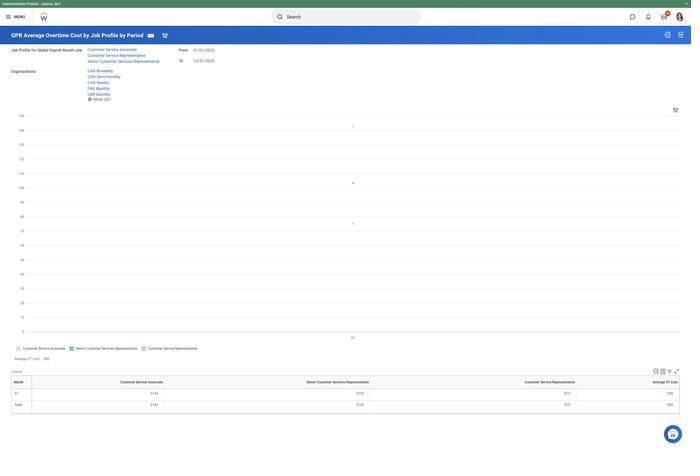 Task type: locate. For each thing, give the bounding box(es) containing it.
$103 for first $103 button from the top
[[357, 392, 364, 396]]

senior customer services representative down customer service representative link in the left top of the page
[[88, 59, 160, 64]]

associate inside row element
[[148, 381, 163, 385]]

$90 for first $103 button from the top
[[668, 392, 673, 396]]

$75 for $75 button associated with second $103 button from the top of the gpr average overtime cost by job profile by period main content
[[565, 404, 570, 408]]

$103 button
[[357, 392, 365, 396], [357, 403, 365, 408]]

Search Workday  search field
[[287, 11, 409, 23]]

2 $103 from the top
[[357, 404, 364, 408]]

1 horizontal spatial average ot cost
[[653, 381, 678, 385]]

1 horizontal spatial associate
[[119, 48, 137, 52]]

0 horizontal spatial job
[[11, 48, 18, 52]]

can up can weekly link
[[88, 75, 96, 79]]

services
[[118, 59, 133, 64], [333, 381, 346, 385], [267, 389, 268, 390]]

2 $75 from the top
[[565, 404, 570, 408]]

from
[[179, 48, 188, 52]]

associate
[[119, 48, 137, 52], [148, 381, 163, 385], [99, 389, 100, 390]]

2 $75 button from the top
[[565, 403, 571, 408]]

2 horizontal spatial senior
[[307, 381, 316, 385]]

customer service associate
[[88, 48, 137, 52], [120, 381, 163, 385]]

notifications large image
[[646, 14, 652, 20]]

0 vertical spatial $103
[[357, 392, 364, 396]]

row element containing customer service associate
[[32, 376, 681, 389]]

month up total element
[[21, 389, 22, 390]]

2 $143 from the top
[[151, 404, 158, 408]]

1 vertical spatial services
[[333, 381, 346, 385]]

average inside row element
[[653, 381, 665, 385]]

0 vertical spatial average ot cost
[[15, 358, 40, 362]]

1 $103 button from the top
[[357, 392, 365, 396]]

0 vertical spatial services
[[118, 59, 133, 64]]

0 vertical spatial customer service representative
[[88, 53, 145, 58]]

monthly for fra monthly
[[96, 87, 110, 91]]

2 row element from the left
[[32, 376, 681, 389]]

representative
[[119, 53, 145, 58], [134, 59, 160, 64], [346, 381, 369, 385], [553, 381, 575, 385], [268, 389, 270, 390], [474, 389, 476, 390]]

2 $103 button from the top
[[357, 403, 365, 408]]

more (42) button
[[88, 97, 111, 102]]

1 vertical spatial monthly
[[96, 92, 110, 97]]

can up fra
[[88, 81, 96, 85]]

1 vertical spatial customer service representative
[[525, 381, 575, 385]]

job
[[91, 32, 100, 39], [11, 48, 18, 52]]

1 horizontal spatial customer service representative
[[525, 381, 575, 385]]

fra monthly
[[88, 87, 110, 91]]

2 vertical spatial associate
[[99, 389, 100, 390]]

senior customer services representative up the customer service associate senior customer services representative customer service representative average ot cost
[[307, 381, 369, 385]]

1 vertical spatial $143 button
[[151, 403, 159, 408]]

senior customer services representative link
[[88, 59, 160, 64]]

export to excel image
[[664, 31, 671, 38], [653, 369, 659, 375]]

$90 button for second $103 button from the top of the gpr average overtime cost by job profile by period main content
[[668, 403, 674, 408]]

1 vertical spatial $75
[[565, 404, 570, 408]]

justify image
[[5, 13, 12, 20]]

2 vertical spatial can
[[88, 81, 96, 85]]

cost
[[70, 32, 82, 39], [33, 358, 40, 362], [671, 381, 678, 385], [629, 389, 629, 390]]

average ot cost up items
[[15, 358, 40, 362]]

0 vertical spatial $143
[[151, 392, 158, 396]]

export to worksheets image
[[660, 369, 667, 375]]

1 can from the top
[[88, 69, 96, 73]]

month
[[14, 381, 23, 385], [21, 389, 22, 390]]

1 horizontal spatial ot
[[628, 389, 629, 390]]

1 horizontal spatial job
[[91, 32, 100, 39]]

0 vertical spatial ot
[[28, 358, 32, 362]]

01
[[15, 392, 18, 396]]

can left "bi-" at the top of the page
[[88, 69, 96, 73]]

3 can from the top
[[88, 81, 96, 85]]

monthly
[[96, 87, 110, 91], [96, 92, 110, 97]]

2 vertical spatial ot
[[628, 389, 629, 390]]

1 vertical spatial $103 button
[[357, 403, 365, 408]]

1 vertical spatial can
[[88, 75, 96, 79]]

average
[[24, 32, 44, 39], [15, 358, 27, 362], [653, 381, 665, 385], [627, 389, 628, 390]]

can for can weekly
[[88, 81, 96, 85]]

1 vertical spatial $75 button
[[565, 403, 571, 408]]

to
[[179, 59, 183, 63]]

monthly up 'more (42)'
[[96, 92, 110, 97]]

0 vertical spatial senior
[[88, 59, 99, 64]]

1 vertical spatial profile
[[19, 48, 30, 52]]

$143 button for first $103 button from the top
[[151, 392, 159, 396]]

average ot cost down export to worksheets icon
[[653, 381, 678, 385]]

1 horizontal spatial services
[[267, 389, 268, 390]]

0 horizontal spatial by
[[83, 32, 89, 39]]

1 vertical spatial senior customer services representative
[[307, 381, 369, 385]]

row element
[[12, 376, 33, 389], [32, 376, 681, 389]]

0 vertical spatial month
[[14, 381, 23, 385]]

associate inside items selected list
[[119, 48, 137, 52]]

1 vertical spatial $90 button
[[668, 392, 674, 396]]

0 vertical spatial $103 button
[[357, 392, 365, 396]]

12/31/2023
[[194, 59, 215, 63]]

menu banner
[[0, 0, 691, 26]]

0 vertical spatial associate
[[119, 48, 137, 52]]

2 horizontal spatial services
[[333, 381, 346, 385]]

0 horizontal spatial customer service representative
[[88, 53, 145, 58]]

1 vertical spatial customer service associate
[[120, 381, 163, 385]]

2 $143 button from the top
[[151, 403, 159, 408]]

can bi-weekly
[[88, 69, 113, 73]]

senior
[[88, 59, 99, 64], [307, 381, 316, 385], [265, 389, 266, 390]]

1 horizontal spatial senior customer services representative
[[307, 381, 369, 385]]

export to excel image left export to worksheets icon
[[653, 369, 659, 375]]

30
[[666, 12, 670, 15]]

configure and view chart data image
[[673, 107, 679, 114]]

$75 button
[[565, 392, 571, 396], [565, 403, 571, 408]]

0 vertical spatial $75 button
[[565, 392, 571, 396]]

2 vertical spatial $90
[[668, 404, 673, 408]]

ot
[[28, 358, 32, 362], [666, 381, 670, 385], [628, 389, 629, 390]]

customer service associate button
[[96, 389, 100, 390]]

0 horizontal spatial senior
[[88, 59, 99, 64]]

1 $143 from the top
[[151, 392, 158, 396]]

1 items selected list from the top
[[88, 48, 169, 64]]

0 vertical spatial customer service associate
[[88, 48, 137, 52]]

search image
[[277, 13, 284, 20]]

export to excel image left view printable version (pdf) icon
[[664, 31, 671, 38]]

2 vertical spatial senior
[[265, 389, 266, 390]]

profile logan mcneil image
[[676, 12, 685, 22]]

0 vertical spatial export to excel image
[[664, 31, 671, 38]]

payroll
[[50, 48, 62, 52]]

month up month 'button'
[[14, 381, 23, 385]]

2 vertical spatial $90 button
[[668, 403, 674, 408]]

1 vertical spatial job
[[11, 48, 18, 52]]

$103
[[357, 392, 364, 396], [357, 404, 364, 408]]

$90
[[44, 358, 49, 362], [668, 392, 673, 396], [668, 404, 673, 408]]

customer
[[88, 48, 105, 52], [88, 53, 105, 58], [100, 59, 117, 64], [120, 381, 135, 385], [317, 381, 332, 385], [525, 381, 540, 385], [96, 389, 98, 390], [266, 389, 267, 390], [471, 389, 473, 390]]

cost inside row element
[[671, 381, 678, 385]]

profile left for
[[19, 48, 30, 52]]

1 vertical spatial associate
[[148, 381, 163, 385]]

job down gpr
[[11, 48, 18, 52]]

1 vertical spatial $90
[[668, 392, 673, 396]]

inbox large image
[[662, 14, 667, 20]]

$143 button
[[151, 392, 159, 396], [151, 403, 159, 408]]

from element
[[194, 45, 215, 53]]

0 vertical spatial $143 button
[[151, 392, 159, 396]]

for
[[31, 48, 36, 52]]

service
[[106, 48, 118, 52], [106, 53, 118, 58], [136, 381, 147, 385], [541, 381, 552, 385], [98, 389, 98, 390], [473, 389, 474, 390]]

implementation
[[2, 2, 26, 6]]

$143
[[151, 392, 158, 396], [151, 404, 158, 408]]

1 vertical spatial items selected list
[[88, 69, 130, 97]]

-
[[40, 2, 41, 6]]

1 vertical spatial $143
[[151, 404, 158, 408]]

monthly
[[106, 75, 121, 79]]

$75
[[565, 392, 570, 396], [565, 404, 570, 408]]

1 $75 from the top
[[565, 392, 570, 396]]

1 $143 button from the top
[[151, 392, 159, 396]]

0 vertical spatial profile
[[102, 32, 118, 39]]

1 $103 from the top
[[357, 392, 364, 396]]

1 vertical spatial $103
[[357, 404, 364, 408]]

0 horizontal spatial average ot cost
[[15, 358, 40, 362]]

0 vertical spatial $90
[[44, 358, 49, 362]]

can semi-monthly
[[88, 75, 121, 79]]

senior customer services representative
[[88, 59, 160, 64], [307, 381, 369, 385]]

1 horizontal spatial profile
[[102, 32, 118, 39]]

1 horizontal spatial export to excel image
[[664, 31, 671, 38]]

2 horizontal spatial ot
[[666, 381, 670, 385]]

job up customer service associate link
[[91, 32, 100, 39]]

$90 button
[[44, 357, 50, 362], [668, 392, 674, 396], [668, 403, 674, 408]]

0 horizontal spatial senior customer services representative
[[88, 59, 160, 64]]

toolbar
[[650, 369, 680, 376]]

can weekly link
[[88, 81, 109, 85]]

profile
[[102, 32, 118, 39], [19, 48, 30, 52]]

menu button
[[0, 8, 32, 26]]

$75 for $75 button corresponding to first $103 button from the top
[[565, 392, 570, 396]]

by
[[83, 32, 89, 39], [120, 32, 126, 39]]

to element
[[194, 55, 215, 64]]

can
[[88, 69, 96, 73], [88, 75, 96, 79], [88, 81, 96, 85]]

can weekly
[[88, 81, 109, 85]]

0 vertical spatial items selected list
[[88, 48, 169, 64]]

0 vertical spatial can
[[88, 69, 96, 73]]

01 element
[[15, 391, 18, 396]]

monthly down weekly
[[96, 87, 110, 91]]

2 can from the top
[[88, 75, 96, 79]]

0 vertical spatial senior customer services representative
[[88, 59, 160, 64]]

customer service representative
[[88, 53, 145, 58], [525, 381, 575, 385]]

0 vertical spatial $75
[[565, 392, 570, 396]]

2 horizontal spatial associate
[[148, 381, 163, 385]]

1 horizontal spatial by
[[120, 32, 126, 39]]

result
[[63, 48, 74, 52]]

1 vertical spatial average ot cost
[[653, 381, 678, 385]]

senior inside items selected list
[[88, 59, 99, 64]]

0 horizontal spatial export to excel image
[[653, 369, 659, 375]]

1 vertical spatial export to excel image
[[653, 369, 659, 375]]

0 horizontal spatial associate
[[99, 389, 100, 390]]

2 by from the left
[[120, 32, 126, 39]]

senior inside row element
[[307, 381, 316, 385]]

customer service associate inside row element
[[120, 381, 163, 385]]

1 vertical spatial senior
[[307, 381, 316, 385]]

weekly
[[97, 81, 109, 85]]

0 horizontal spatial services
[[118, 59, 133, 64]]

items selected list containing can bi-weekly
[[88, 69, 130, 97]]

2 items selected list from the top
[[88, 69, 130, 97]]

profile up customer service associate link
[[102, 32, 118, 39]]

$90 for second $103 button from the top of the gpr average overtime cost by job profile by period main content
[[668, 404, 673, 408]]

1 row element from the left
[[12, 376, 33, 389]]

0 vertical spatial job
[[91, 32, 100, 39]]

more (42)
[[94, 97, 111, 102]]

0 vertical spatial monthly
[[96, 87, 110, 91]]

items selected list
[[88, 48, 169, 64], [88, 69, 130, 97]]

1 vertical spatial month
[[21, 389, 22, 390]]

month inside row element
[[14, 381, 23, 385]]

average ot cost
[[15, 358, 40, 362], [653, 381, 678, 385]]

2
[[11, 370, 13, 374]]

1 $75 button from the top
[[565, 392, 571, 396]]



Task type: describe. For each thing, give the bounding box(es) containing it.
$75 button for first $103 button from the top
[[565, 392, 571, 396]]

fra
[[88, 87, 95, 91]]

job profile for global payroll result line
[[11, 48, 82, 52]]

$143 button for second $103 button from the top of the gpr average overtime cost by job profile by period main content
[[151, 403, 159, 408]]

gpr
[[11, 32, 22, 39]]

$90 button for first $103 button from the top
[[668, 392, 674, 396]]

select to filter grid data image
[[667, 369, 673, 375]]

senior customer services representative button
[[265, 389, 270, 390]]

line
[[75, 48, 82, 52]]

customer service representative inside row element
[[525, 381, 575, 385]]

senior customer services representative inside items selected list
[[88, 59, 160, 64]]

month button
[[21, 389, 22, 390]]

$75 button for second $103 button from the top of the gpr average overtime cost by job profile by period main content
[[565, 403, 571, 408]]

close environment banner image
[[685, 2, 689, 5]]

$143 for second $103 button from the top of the gpr average overtime cost by job profile by period main content
[[151, 404, 158, 408]]

view printable version (pdf) image
[[678, 31, 685, 38]]

average ot cost column header
[[577, 389, 680, 390]]

monthly for gbr monthly
[[96, 92, 110, 97]]

change selection image
[[162, 32, 168, 39]]

can for can bi-weekly
[[88, 69, 96, 73]]

row element containing month
[[12, 376, 33, 389]]

customer service associate inside items selected list
[[88, 48, 137, 52]]

$103 for second $103 button from the top of the gpr average overtime cost by job profile by period main content
[[357, 404, 364, 408]]

overtime
[[46, 32, 69, 39]]

export to excel image for view printable version (pdf) icon
[[664, 31, 671, 38]]

0 horizontal spatial ot
[[28, 358, 32, 362]]

adeptai_dpt1
[[42, 2, 61, 6]]

1 vertical spatial ot
[[666, 381, 670, 385]]

(42)
[[104, 97, 111, 102]]

customer service associate link
[[88, 48, 137, 52]]

30 button
[[658, 11, 671, 23]]

gbr monthly
[[88, 92, 110, 97]]

toolbar inside gpr average overtime cost by job profile by period main content
[[650, 369, 680, 376]]

can for can semi-monthly
[[88, 75, 96, 79]]

preview
[[27, 2, 39, 6]]

fullscreen image
[[674, 369, 680, 375]]

global
[[37, 48, 49, 52]]

$143 for first $103 button from the top
[[151, 392, 158, 396]]

2 vertical spatial services
[[267, 389, 268, 390]]

gpr average overtime cost by job profile by period link
[[11, 32, 143, 39]]

2 items
[[11, 370, 22, 374]]

gpr average overtime cost by job profile by period main content
[[0, 26, 691, 420]]

customer service representative link
[[88, 53, 145, 58]]

bi-
[[97, 69, 101, 73]]

0 vertical spatial $90 button
[[44, 357, 50, 362]]

total element
[[15, 403, 22, 408]]

weekly
[[101, 69, 113, 73]]

total
[[15, 404, 22, 408]]

organizations
[[11, 69, 36, 74]]

semi-
[[97, 75, 106, 79]]

period
[[127, 32, 143, 39]]

0 horizontal spatial profile
[[19, 48, 30, 52]]

fra monthly link
[[88, 87, 110, 91]]

gpr average overtime cost by job profile by period
[[11, 32, 143, 39]]

items selected list containing customer service associate
[[88, 48, 169, 64]]

services inside row element
[[333, 381, 346, 385]]

items
[[14, 370, 22, 374]]

can semi-monthly link
[[88, 75, 121, 79]]

can bi-weekly link
[[88, 69, 113, 73]]

menu
[[14, 14, 25, 19]]

01/01/2023
[[194, 48, 215, 52]]

1 horizontal spatial senior
[[265, 389, 266, 390]]

customer service representative button
[[471, 389, 476, 390]]

customer service associate senior customer services representative customer service representative average ot cost
[[96, 389, 629, 390]]

gbr monthly link
[[88, 92, 110, 97]]

implementation preview -   adeptai_dpt1
[[2, 2, 61, 6]]

customer service representative inside items selected list
[[88, 53, 145, 58]]

1 by from the left
[[83, 32, 89, 39]]

senior customer services representative inside row element
[[307, 381, 369, 385]]

gbr
[[88, 92, 95, 97]]

export to excel image for export to worksheets icon
[[653, 369, 659, 375]]

services inside items selected list
[[118, 59, 133, 64]]

more
[[94, 97, 103, 102]]



Task type: vqa. For each thing, say whether or not it's contained in the screenshot.
the bottom $90 "Button" $143 button
yes



